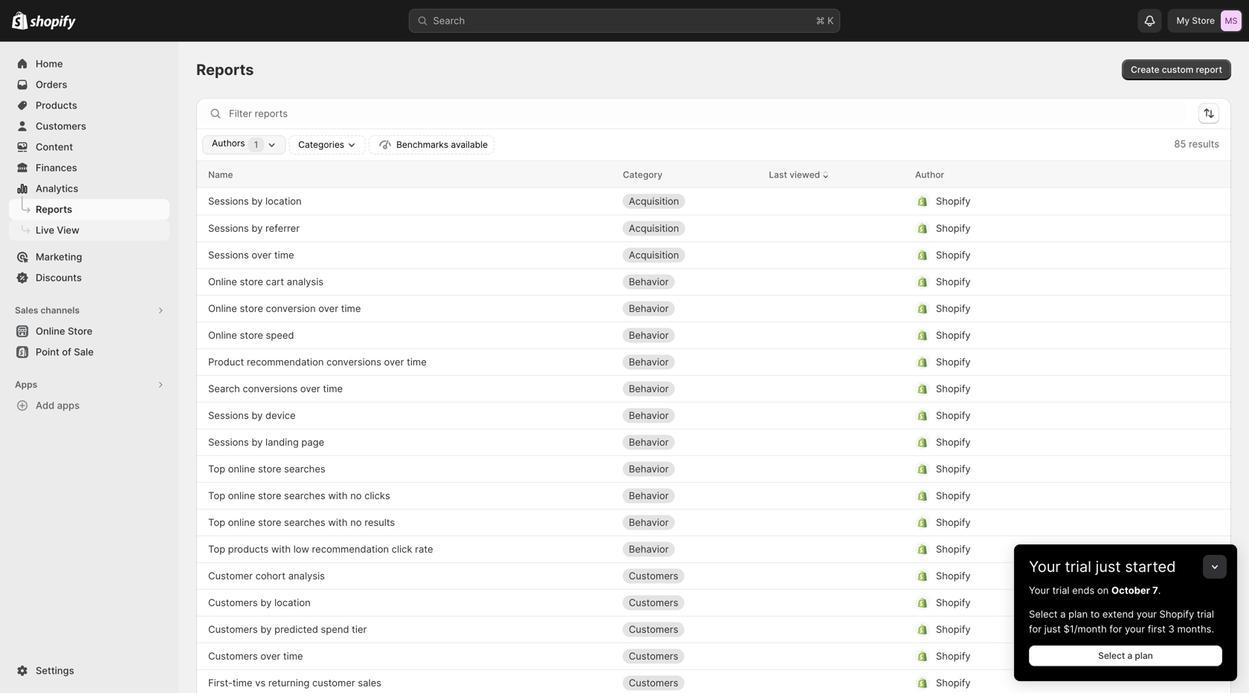 Task type: locate. For each thing, give the bounding box(es) containing it.
0 horizontal spatial plan
[[1069, 609, 1088, 621]]

by for sessions by landing page
[[252, 437, 263, 448]]

sessions up the sessions over time
[[208, 223, 249, 234]]

1 vertical spatial select
[[1098, 651, 1125, 662]]

8 behavior from the top
[[629, 464, 669, 475]]

1 horizontal spatial for
[[1110, 624, 1122, 635]]

online store speed
[[208, 330, 294, 341]]

sessions over time link
[[208, 248, 294, 263]]

7 behavior from the top
[[629, 437, 669, 448]]

3 shopify cell from the top
[[915, 244, 1184, 267]]

0 vertical spatial searches
[[284, 464, 325, 475]]

plan up $1/month
[[1069, 609, 1088, 621]]

row containing search conversions over time
[[196, 376, 1231, 402]]

1 horizontal spatial just
[[1096, 558, 1121, 576]]

your trial just started
[[1029, 558, 1176, 576]]

category button
[[623, 167, 663, 182]]

11 behavior from the top
[[629, 544, 669, 555]]

8 row from the top
[[196, 349, 1231, 376]]

top for top online store searches
[[208, 464, 225, 475]]

behavior cell
[[623, 270, 757, 294], [623, 297, 757, 321], [623, 324, 757, 348], [623, 351, 757, 374], [623, 377, 757, 401], [623, 404, 757, 428], [623, 431, 757, 455], [623, 458, 757, 481], [623, 484, 757, 508], [623, 511, 757, 535], [623, 538, 757, 562]]

by left referrer
[[252, 223, 263, 234]]

october
[[1112, 585, 1150, 597]]

behavior cell for sessions by device
[[623, 404, 757, 428]]

store inside "link"
[[258, 464, 281, 475]]

1 your from the top
[[1029, 558, 1061, 576]]

with left the clicks
[[328, 490, 348, 502]]

shopify image
[[12, 12, 28, 30], [30, 15, 76, 30]]

sessions for sessions by landing page
[[208, 437, 249, 448]]

2 sessions from the top
[[208, 223, 249, 234]]

sessions up the sessions by landing page
[[208, 410, 249, 422]]

17 row from the top
[[196, 590, 1231, 616]]

7
[[1153, 585, 1158, 597]]

2 top from the top
[[208, 490, 225, 502]]

0 vertical spatial plan
[[1069, 609, 1088, 621]]

3 top from the top
[[208, 517, 225, 529]]

1 row from the top
[[196, 161, 1231, 188]]

0 horizontal spatial for
[[1029, 624, 1042, 635]]

trial
[[1065, 558, 1091, 576], [1053, 585, 1070, 597], [1197, 609, 1214, 621]]

row containing sessions over time
[[196, 242, 1231, 268]]

a for select a plan to extend your shopify trial for just $1/month for your first 3 months.
[[1060, 609, 1066, 621]]

1 vertical spatial online
[[228, 490, 255, 502]]

11 shopify cell from the top
[[915, 458, 1184, 481]]

results down the clicks
[[365, 517, 395, 529]]

1 vertical spatial search
[[208, 383, 240, 395]]

0 vertical spatial with
[[328, 490, 348, 502]]

0 horizontal spatial just
[[1044, 624, 1061, 635]]

2 vertical spatial acquisition
[[629, 249, 679, 261]]

9 row from the top
[[196, 376, 1231, 402]]

sessions for sessions by referrer
[[208, 223, 249, 234]]

6 behavior from the top
[[629, 410, 669, 422]]

top online store searches link
[[208, 462, 325, 477]]

by up sessions by referrer in the left of the page
[[252, 196, 263, 207]]

1 online from the top
[[228, 464, 255, 475]]

select inside select a plan to extend your shopify trial for just $1/month for your first 3 months.
[[1029, 609, 1058, 621]]

shopify cell for customers by location
[[915, 592, 1184, 615]]

9 behavior cell from the top
[[623, 484, 757, 508]]

3 acquisition cell from the top
[[623, 244, 757, 267]]

top for top products with low recommendation click rate
[[208, 544, 225, 555]]

0 vertical spatial search
[[433, 15, 465, 26]]

0 vertical spatial location
[[266, 196, 302, 207]]

3 online from the top
[[228, 517, 255, 529]]

online up point
[[36, 326, 65, 337]]

author button
[[915, 167, 944, 182]]

customers cell for first-time vs returning customer sales
[[623, 672, 757, 694]]

online inside "link"
[[228, 464, 255, 475]]

sessions down sessions by referrer link
[[208, 249, 249, 261]]

online up products
[[228, 517, 255, 529]]

2 vertical spatial online
[[228, 517, 255, 529]]

2 acquisition from the top
[[629, 223, 679, 234]]

7 row from the top
[[196, 322, 1231, 349]]

searches
[[284, 464, 325, 475], [284, 490, 325, 502], [284, 517, 325, 529]]

products
[[228, 544, 269, 555]]

1 vertical spatial acquisition
[[629, 223, 679, 234]]

1 vertical spatial results
[[365, 517, 395, 529]]

by left device
[[252, 410, 263, 422]]

by for customers by predicted spend tier
[[261, 624, 272, 636]]

1 for from the left
[[1029, 624, 1042, 635]]

shopify for customers over time
[[936, 651, 971, 663]]

1 horizontal spatial select
[[1098, 651, 1125, 662]]

85
[[1174, 138, 1186, 150]]

19 row from the top
[[196, 643, 1231, 670]]

ends
[[1072, 585, 1095, 597]]

row containing name
[[196, 161, 1231, 188]]

2 searches from the top
[[284, 490, 325, 502]]

shopify for online store conversion over time
[[936, 303, 971, 315]]

sessions down sessions by device link
[[208, 437, 249, 448]]

4 top from the top
[[208, 544, 225, 555]]

sessions over time
[[208, 249, 294, 261]]

behavior cell for top online store searches with no clicks
[[623, 484, 757, 508]]

first-
[[208, 678, 233, 689]]

store down top online store searches "link"
[[258, 490, 281, 502]]

1 vertical spatial trial
[[1053, 585, 1070, 597]]

1 shopify cell from the top
[[915, 190, 1184, 213]]

extend
[[1103, 609, 1134, 621]]

2 behavior cell from the top
[[623, 297, 757, 321]]

85 results
[[1174, 138, 1219, 150]]

your up your trial ends on october 7 .
[[1029, 558, 1061, 576]]

store right my
[[1192, 15, 1215, 26]]

trial up months.
[[1197, 609, 1214, 621]]

plan inside select a plan to extend your shopify trial for just $1/month for your first 3 months.
[[1069, 609, 1088, 621]]

online inside button
[[36, 326, 65, 337]]

trial for just
[[1065, 558, 1091, 576]]

15 row from the top
[[196, 536, 1231, 563]]

0 horizontal spatial reports
[[36, 204, 72, 215]]

18 shopify cell from the top
[[915, 645, 1184, 669]]

product
[[208, 357, 244, 368]]

plan for select a plan to extend your shopify trial for just $1/month for your first 3 months.
[[1069, 609, 1088, 621]]

acquisition cell
[[623, 190, 757, 213], [623, 217, 757, 241], [623, 244, 757, 267]]

2 online from the top
[[228, 490, 255, 502]]

1 vertical spatial searches
[[284, 490, 325, 502]]

plan for select a plan
[[1135, 651, 1153, 662]]

by left landing
[[252, 437, 263, 448]]

behavior
[[629, 276, 669, 288], [629, 303, 669, 315], [629, 330, 669, 341], [629, 357, 669, 368], [629, 383, 669, 395], [629, 410, 669, 422], [629, 437, 669, 448], [629, 464, 669, 475], [629, 490, 669, 502], [629, 517, 669, 529], [629, 544, 669, 555]]

9 shopify cell from the top
[[915, 404, 1184, 428]]

online for top online store searches
[[228, 464, 255, 475]]

16 row from the top
[[196, 563, 1231, 590]]

15 shopify cell from the top
[[915, 565, 1184, 589]]

product recommendation conversions over time
[[208, 357, 427, 368]]

row containing top online store searches with no clicks
[[196, 483, 1231, 509]]

1 vertical spatial just
[[1044, 624, 1061, 635]]

online down "sessions by landing page" link
[[228, 464, 255, 475]]

row containing top products with low recommendation click rate
[[196, 536, 1231, 563]]

analysis right cart
[[287, 276, 324, 288]]

create custom report
[[1131, 64, 1222, 75]]

top products with low recommendation click rate
[[208, 544, 433, 555]]

0 vertical spatial acquisition cell
[[623, 190, 757, 213]]

by down customer cohort analysis link
[[261, 597, 272, 609]]

0 horizontal spatial a
[[1060, 609, 1066, 621]]

1 acquisition cell from the top
[[623, 190, 757, 213]]

2 shopify cell from the top
[[915, 217, 1184, 241]]

no left the clicks
[[350, 490, 362, 502]]

your up first
[[1137, 609, 1157, 621]]

shopify for product recommendation conversions over time
[[936, 357, 971, 368]]

3 customers cell from the top
[[623, 618, 757, 642]]

select for select a plan to extend your shopify trial for just $1/month for your first 3 months.
[[1029, 609, 1058, 621]]

12 shopify cell from the top
[[915, 484, 1184, 508]]

by for sessions by device
[[252, 410, 263, 422]]

on
[[1097, 585, 1109, 597]]

1 sessions from the top
[[208, 196, 249, 207]]

.
[[1158, 585, 1161, 597]]

store inside button
[[68, 326, 93, 337]]

store up sale
[[68, 326, 93, 337]]

2 no from the top
[[350, 517, 362, 529]]

location up referrer
[[266, 196, 302, 207]]

select
[[1029, 609, 1058, 621], [1098, 651, 1125, 662]]

1 vertical spatial no
[[350, 517, 362, 529]]

8 shopify cell from the top
[[915, 377, 1184, 401]]

2 vertical spatial searches
[[284, 517, 325, 529]]

row containing online store conversion over time
[[196, 295, 1231, 322]]

finances link
[[9, 158, 170, 178]]

1 vertical spatial analysis
[[288, 571, 325, 582]]

2 customers cell from the top
[[623, 592, 757, 615]]

1 behavior cell from the top
[[623, 270, 757, 294]]

category
[[623, 169, 663, 180]]

behavior cell for sessions by landing page
[[623, 431, 757, 455]]

online for top online store searches with no results
[[228, 517, 255, 529]]

just inside select a plan to extend your shopify trial for just $1/month for your first 3 months.
[[1044, 624, 1061, 635]]

store left speed
[[240, 330, 263, 341]]

acquisition
[[629, 196, 679, 207], [629, 223, 679, 234], [629, 249, 679, 261]]

5 behavior cell from the top
[[623, 377, 757, 401]]

shopify for top online store searches with no clicks
[[936, 490, 971, 502]]

Filter reports text field
[[229, 102, 1187, 126]]

3 behavior from the top
[[629, 330, 669, 341]]

trial left "ends"
[[1053, 585, 1070, 597]]

with left low
[[271, 544, 291, 555]]

0 horizontal spatial conversions
[[243, 383, 298, 395]]

search for search
[[433, 15, 465, 26]]

behavior cell for top online store searches with no results
[[623, 511, 757, 535]]

13 shopify cell from the top
[[915, 511, 1184, 535]]

customers cell for customers by location
[[623, 592, 757, 615]]

trial up "ends"
[[1065, 558, 1091, 576]]

4 row from the top
[[196, 242, 1231, 268]]

0 vertical spatial conversions
[[327, 357, 381, 368]]

live view
[[36, 225, 79, 236]]

1 acquisition from the top
[[629, 196, 679, 207]]

top for top online store searches with no clicks
[[208, 490, 225, 502]]

1 horizontal spatial reports
[[196, 61, 254, 79]]

0 vertical spatial acquisition
[[629, 196, 679, 207]]

search conversions over time
[[208, 383, 343, 395]]

benchmarks available button
[[369, 135, 495, 155]]

predicted
[[274, 624, 318, 636]]

3 row from the top
[[196, 215, 1231, 242]]

search inside row
[[208, 383, 240, 395]]

3
[[1169, 624, 1175, 635]]

list of reports table
[[196, 161, 1231, 694]]

online store cart analysis link
[[208, 275, 324, 290]]

14 shopify cell from the top
[[915, 538, 1184, 562]]

sessions by location
[[208, 196, 302, 207]]

3 behavior cell from the top
[[623, 324, 757, 348]]

analysis down low
[[288, 571, 325, 582]]

location for customers by location
[[274, 597, 311, 609]]

5 sessions from the top
[[208, 437, 249, 448]]

1 customers cell from the top
[[623, 565, 757, 589]]

customers over time
[[208, 651, 303, 663]]

location for sessions by location
[[266, 196, 302, 207]]

1 vertical spatial acquisition cell
[[623, 217, 757, 241]]

behavior cell for product recommendation conversions over time
[[623, 351, 757, 374]]

1 vertical spatial a
[[1128, 651, 1133, 662]]

landing
[[266, 437, 299, 448]]

10 row from the top
[[196, 402, 1231, 429]]

1 vertical spatial reports
[[36, 204, 72, 215]]

discounts
[[36, 272, 82, 284]]

2 your from the top
[[1029, 585, 1050, 597]]

searches for results
[[284, 517, 325, 529]]

location
[[266, 196, 302, 207], [274, 597, 311, 609]]

1 top from the top
[[208, 464, 225, 475]]

behavior for online store speed
[[629, 330, 669, 341]]

recommendation right low
[[312, 544, 389, 555]]

select down select a plan to extend your shopify trial for just $1/month for your first 3 months.
[[1098, 651, 1125, 662]]

no
[[350, 490, 362, 502], [350, 517, 362, 529]]

5 shopify cell from the top
[[915, 297, 1184, 321]]

5 customers cell from the top
[[623, 672, 757, 694]]

20 row from the top
[[196, 670, 1231, 694]]

18 row from the top
[[196, 616, 1231, 643]]

a inside select a plan to extend your shopify trial for just $1/month for your first 3 months.
[[1060, 609, 1066, 621]]

add apps
[[36, 400, 80, 412]]

2 behavior from the top
[[629, 303, 669, 315]]

12 row from the top
[[196, 456, 1231, 483]]

reports up authors
[[196, 61, 254, 79]]

store down "sessions by landing page" link
[[258, 464, 281, 475]]

shopify for sessions by referrer
[[936, 223, 971, 234]]

k
[[828, 15, 834, 26]]

behavior cell for top products with low recommendation click rate
[[623, 538, 757, 562]]

your
[[1137, 609, 1157, 621], [1125, 624, 1145, 635]]

10 behavior cell from the top
[[623, 511, 757, 535]]

store for my store
[[1192, 15, 1215, 26]]

finances
[[36, 162, 77, 174]]

1 horizontal spatial plan
[[1135, 651, 1153, 662]]

0 vertical spatial your
[[1029, 558, 1061, 576]]

with
[[328, 490, 348, 502], [328, 517, 348, 529], [271, 544, 291, 555]]

sessions down name button
[[208, 196, 249, 207]]

19 shopify cell from the top
[[915, 672, 1184, 694]]

click
[[392, 544, 412, 555]]

0 vertical spatial store
[[1192, 15, 1215, 26]]

shopify cell for first-time vs returning customer sales
[[915, 672, 1184, 694]]

top online store searches with no results link
[[208, 516, 395, 531]]

store up products
[[258, 517, 281, 529]]

1 vertical spatial location
[[274, 597, 311, 609]]

3 searches from the top
[[284, 517, 325, 529]]

just left $1/month
[[1044, 624, 1061, 635]]

a
[[1060, 609, 1066, 621], [1128, 651, 1133, 662]]

a down select a plan to extend your shopify trial for just $1/month for your first 3 months.
[[1128, 651, 1133, 662]]

customer
[[208, 571, 253, 582]]

1 horizontal spatial store
[[1192, 15, 1215, 26]]

recommendation
[[247, 357, 324, 368], [312, 544, 389, 555]]

0 vertical spatial no
[[350, 490, 362, 502]]

searches up top online store searches with no results
[[284, 490, 325, 502]]

customers
[[36, 120, 86, 132], [629, 571, 678, 582], [208, 597, 258, 609], [629, 597, 678, 609], [208, 624, 258, 636], [629, 624, 678, 636], [208, 651, 258, 663], [629, 651, 678, 663], [629, 678, 678, 689]]

top online store searches with no clicks
[[208, 490, 390, 502]]

page
[[301, 437, 324, 448]]

2 row from the top
[[196, 188, 1231, 215]]

0 horizontal spatial shopify image
[[12, 12, 28, 30]]

0 vertical spatial select
[[1029, 609, 1058, 621]]

shopify cell for top online store searches
[[915, 458, 1184, 481]]

select left "to"
[[1029, 609, 1058, 621]]

your inside dropdown button
[[1029, 558, 1061, 576]]

9 behavior from the top
[[629, 490, 669, 502]]

low
[[294, 544, 309, 555]]

acquisition cell for sessions over time
[[623, 244, 757, 267]]

0 vertical spatial a
[[1060, 609, 1066, 621]]

just up the on
[[1096, 558, 1121, 576]]

customers link
[[9, 116, 170, 137]]

no up top products with low recommendation click rate
[[350, 517, 362, 529]]

1 vertical spatial plan
[[1135, 651, 1153, 662]]

1 vertical spatial conversions
[[243, 383, 298, 395]]

add
[[36, 400, 54, 412]]

search conversions over time link
[[208, 382, 343, 397]]

benchmarks available
[[396, 139, 488, 150]]

7 behavior cell from the top
[[623, 431, 757, 455]]

by
[[252, 196, 263, 207], [252, 223, 263, 234], [252, 410, 263, 422], [252, 437, 263, 448], [261, 597, 272, 609], [261, 624, 272, 636]]

shopify
[[936, 196, 971, 207], [936, 223, 971, 234], [936, 249, 971, 261], [936, 276, 971, 288], [936, 303, 971, 315], [936, 330, 971, 341], [936, 357, 971, 368], [936, 383, 971, 395], [936, 410, 971, 422], [936, 437, 971, 448], [936, 464, 971, 475], [936, 490, 971, 502], [936, 517, 971, 529], [936, 544, 971, 555], [936, 571, 971, 582], [936, 597, 971, 609], [1160, 609, 1194, 621], [936, 624, 971, 636], [936, 651, 971, 663], [936, 678, 971, 689]]

0 horizontal spatial results
[[365, 517, 395, 529]]

online up online store speed
[[208, 303, 237, 315]]

1 horizontal spatial conversions
[[327, 357, 381, 368]]

shopify cell for search conversions over time
[[915, 377, 1184, 401]]

customers cell
[[623, 565, 757, 589], [623, 592, 757, 615], [623, 618, 757, 642], [623, 645, 757, 669], [623, 672, 757, 694]]

behavior for top products with low recommendation click rate
[[629, 544, 669, 555]]

location up predicted
[[274, 597, 311, 609]]

a up $1/month
[[1060, 609, 1066, 621]]

row containing online store cart analysis
[[196, 268, 1231, 295]]

analytics link
[[9, 178, 170, 199]]

behavior for search conversions over time
[[629, 383, 669, 395]]

11 row from the top
[[196, 429, 1231, 456]]

customer
[[312, 678, 355, 689]]

4 shopify cell from the top
[[915, 270, 1184, 294]]

5 row from the top
[[196, 268, 1231, 295]]

sessions by device link
[[208, 409, 296, 423]]

16 shopify cell from the top
[[915, 592, 1184, 615]]

1 searches from the top
[[284, 464, 325, 475]]

with up top products with low recommendation click rate
[[328, 517, 348, 529]]

13 row from the top
[[196, 483, 1231, 509]]

sales channels button
[[9, 300, 170, 321]]

behavior for sessions by device
[[629, 410, 669, 422]]

row containing sessions by location
[[196, 188, 1231, 215]]

tier
[[352, 624, 367, 636]]

4 behavior cell from the top
[[623, 351, 757, 374]]

top inside "link"
[[208, 464, 225, 475]]

online down top online store searches "link"
[[228, 490, 255, 502]]

3 sessions from the top
[[208, 249, 249, 261]]

your left "ends"
[[1029, 585, 1050, 597]]

1 horizontal spatial search
[[433, 15, 465, 26]]

online down sessions over time link
[[208, 276, 237, 288]]

0 vertical spatial recommendation
[[247, 357, 324, 368]]

1 behavior from the top
[[629, 276, 669, 288]]

4 sessions from the top
[[208, 410, 249, 422]]

recommendation down speed
[[247, 357, 324, 368]]

row
[[196, 161, 1231, 188], [196, 188, 1231, 215], [196, 215, 1231, 242], [196, 242, 1231, 268], [196, 268, 1231, 295], [196, 295, 1231, 322], [196, 322, 1231, 349], [196, 349, 1231, 376], [196, 376, 1231, 402], [196, 402, 1231, 429], [196, 429, 1231, 456], [196, 456, 1231, 483], [196, 483, 1231, 509], [196, 509, 1231, 536], [196, 536, 1231, 563], [196, 563, 1231, 590], [196, 590, 1231, 616], [196, 616, 1231, 643], [196, 643, 1231, 670], [196, 670, 1231, 694]]

8 behavior cell from the top
[[623, 458, 757, 481]]

for left $1/month
[[1029, 624, 1042, 635]]

results right 85 on the right
[[1189, 138, 1219, 150]]

of
[[62, 347, 71, 358]]

1 no from the top
[[350, 490, 362, 502]]

store
[[1192, 15, 1215, 26], [68, 326, 93, 337]]

shopify cell for customers by predicted spend tier
[[915, 618, 1184, 642]]

0 horizontal spatial search
[[208, 383, 240, 395]]

0 vertical spatial just
[[1096, 558, 1121, 576]]

10 shopify cell from the top
[[915, 431, 1184, 455]]

6 row from the top
[[196, 295, 1231, 322]]

online store button
[[0, 321, 178, 342]]

1 horizontal spatial results
[[1189, 138, 1219, 150]]

shopify cell
[[915, 190, 1184, 213], [915, 217, 1184, 241], [915, 244, 1184, 267], [915, 270, 1184, 294], [915, 297, 1184, 321], [915, 324, 1184, 348], [915, 351, 1184, 374], [915, 377, 1184, 401], [915, 404, 1184, 428], [915, 431, 1184, 455], [915, 458, 1184, 481], [915, 484, 1184, 508], [915, 511, 1184, 535], [915, 538, 1184, 562], [915, 565, 1184, 589], [915, 592, 1184, 615], [915, 618, 1184, 642], [915, 645, 1184, 669], [915, 672, 1184, 694]]

3 acquisition from the top
[[629, 249, 679, 261]]

11 behavior cell from the top
[[623, 538, 757, 562]]

shopify for sessions by location
[[936, 196, 971, 207]]

row containing product recommendation conversions over time
[[196, 349, 1231, 376]]

searches up top online store searches with no clicks
[[284, 464, 325, 475]]

over
[[252, 249, 272, 261], [318, 303, 338, 315], [384, 357, 404, 368], [300, 383, 320, 395], [261, 651, 281, 663]]

online for online store
[[36, 326, 65, 337]]

searches up low
[[284, 517, 325, 529]]

2 vertical spatial acquisition cell
[[623, 244, 757, 267]]

4 behavior from the top
[[629, 357, 669, 368]]

behavior for top online store searches with no results
[[629, 517, 669, 529]]

with for results
[[328, 517, 348, 529]]

2 vertical spatial trial
[[1197, 609, 1214, 621]]

row containing sessions by referrer
[[196, 215, 1231, 242]]

1 horizontal spatial a
[[1128, 651, 1133, 662]]

5 behavior from the top
[[629, 383, 669, 395]]

for down extend at the right of the page
[[1110, 624, 1122, 635]]

search
[[433, 15, 465, 26], [208, 383, 240, 395]]

0 vertical spatial trial
[[1065, 558, 1091, 576]]

10 behavior from the top
[[629, 517, 669, 529]]

customers cell for customers over time
[[623, 645, 757, 669]]

trial for ends
[[1053, 585, 1070, 597]]

1 vertical spatial store
[[68, 326, 93, 337]]

behavior for top online store searches with no clicks
[[629, 490, 669, 502]]

trial inside dropdown button
[[1065, 558, 1091, 576]]

0 vertical spatial online
[[228, 464, 255, 475]]

conversions
[[327, 357, 381, 368], [243, 383, 298, 395]]

your left first
[[1125, 624, 1145, 635]]

0 vertical spatial reports
[[196, 61, 254, 79]]

6 shopify cell from the top
[[915, 324, 1184, 348]]

0 horizontal spatial select
[[1029, 609, 1058, 621]]

6 behavior cell from the top
[[623, 404, 757, 428]]

channels
[[41, 305, 80, 316]]

reports down analytics
[[36, 204, 72, 215]]

7 shopify cell from the top
[[915, 351, 1184, 374]]

shopify cell for online store speed
[[915, 324, 1184, 348]]

online store cart analysis
[[208, 276, 324, 288]]

1 vertical spatial with
[[328, 517, 348, 529]]

0 horizontal spatial store
[[68, 326, 93, 337]]

1 vertical spatial your
[[1029, 585, 1050, 597]]

my store
[[1177, 15, 1215, 26]]

acquisition for sessions by location
[[629, 196, 679, 207]]

14 row from the top
[[196, 509, 1231, 536]]

top online store searches
[[208, 464, 325, 475]]

search for search conversions over time
[[208, 383, 240, 395]]

4 customers cell from the top
[[623, 645, 757, 669]]

available
[[451, 139, 488, 150]]

by down the customers by location link
[[261, 624, 272, 636]]

1 vertical spatial recommendation
[[312, 544, 389, 555]]

top for top online store searches with no results
[[208, 517, 225, 529]]

2 acquisition cell from the top
[[623, 217, 757, 241]]

time
[[274, 249, 294, 261], [341, 303, 361, 315], [407, 357, 427, 368], [323, 383, 343, 395], [283, 651, 303, 663], [233, 678, 252, 689]]

plan down first
[[1135, 651, 1153, 662]]

17 shopify cell from the top
[[915, 618, 1184, 642]]

online up product
[[208, 330, 237, 341]]



Task type: describe. For each thing, give the bounding box(es) containing it.
point of sale
[[36, 347, 94, 358]]

marketing
[[36, 251, 82, 263]]

shopify cell for sessions by landing page
[[915, 431, 1184, 455]]

row containing online store speed
[[196, 322, 1231, 349]]

searches inside "link"
[[284, 464, 325, 475]]

top online store searches with no results
[[208, 517, 395, 529]]

author
[[915, 169, 944, 180]]

orders
[[36, 79, 67, 90]]

online for online store conversion over time
[[208, 303, 237, 315]]

online for online store speed
[[208, 330, 237, 341]]

customers by predicted spend tier
[[208, 624, 367, 636]]

behavior cell for online store speed
[[623, 324, 757, 348]]

started
[[1125, 558, 1176, 576]]

your trial ends on october 7 .
[[1029, 585, 1161, 597]]

by for customers by location
[[261, 597, 272, 609]]

sales
[[358, 678, 381, 689]]

behavior for online store cart analysis
[[629, 276, 669, 288]]

shopify for top products with low recommendation click rate
[[936, 544, 971, 555]]

sessions for sessions over time
[[208, 249, 249, 261]]

shopify for first-time vs returning customer sales
[[936, 678, 971, 689]]

settings link
[[9, 661, 170, 682]]

customers cell for customer cohort analysis
[[623, 565, 757, 589]]

vs
[[255, 678, 266, 689]]

searches for clicks
[[284, 490, 325, 502]]

sessions by landing page
[[208, 437, 324, 448]]

behavior for sessions by landing page
[[629, 437, 669, 448]]

first-time vs returning customer sales link
[[208, 676, 381, 691]]

your for your trial just started
[[1029, 558, 1061, 576]]

shopify for search conversions over time
[[936, 383, 971, 395]]

create custom report button
[[1122, 59, 1231, 80]]

shopify for sessions over time
[[936, 249, 971, 261]]

report
[[1196, 64, 1222, 75]]

behavior for top online store searches
[[629, 464, 669, 475]]

reports link
[[9, 199, 170, 220]]

live view link
[[9, 220, 170, 241]]

online for online store cart analysis
[[208, 276, 237, 288]]

shopify cell for top online store searches with no results
[[915, 511, 1184, 535]]

online store conversion over time link
[[208, 302, 361, 316]]

shopify cell for customers over time
[[915, 645, 1184, 669]]

row containing top online store searches
[[196, 456, 1231, 483]]

row containing top online store searches with no results
[[196, 509, 1231, 536]]

sessions by landing page link
[[208, 435, 324, 450]]

shopify cell for sessions by location
[[915, 190, 1184, 213]]

viewed
[[790, 169, 820, 180]]

⌘
[[816, 15, 825, 26]]

point
[[36, 347, 59, 358]]

1 horizontal spatial shopify image
[[30, 15, 76, 30]]

acquisition cell for sessions by location
[[623, 190, 757, 213]]

view
[[57, 225, 79, 236]]

shopify for online store cart analysis
[[936, 276, 971, 288]]

apps
[[57, 400, 80, 412]]

with for clicks
[[328, 490, 348, 502]]

no for clicks
[[350, 490, 362, 502]]

row containing first-time vs returning customer sales
[[196, 670, 1231, 694]]

a for select a plan
[[1128, 651, 1133, 662]]

shopify cell for top products with low recommendation click rate
[[915, 538, 1184, 562]]

0 vertical spatial analysis
[[287, 276, 324, 288]]

select a plan to extend your shopify trial for just $1/month for your first 3 months.
[[1029, 609, 1214, 635]]

$1/month
[[1064, 624, 1107, 635]]

shopify for online store speed
[[936, 330, 971, 341]]

store up online store speed
[[240, 303, 263, 315]]

shopify for sessions by landing page
[[936, 437, 971, 448]]

2 for from the left
[[1110, 624, 1122, 635]]

by for sessions by referrer
[[252, 223, 263, 234]]

sessions for sessions by device
[[208, 410, 249, 422]]

by for sessions by location
[[252, 196, 263, 207]]

customers over time link
[[208, 650, 303, 664]]

behavior cell for online store conversion over time
[[623, 297, 757, 321]]

sales channels
[[15, 305, 80, 316]]

categories
[[298, 139, 344, 150]]

reports inside 'link'
[[36, 204, 72, 215]]

behavior cell for online store cart analysis
[[623, 270, 757, 294]]

products link
[[9, 95, 170, 116]]

shopify cell for product recommendation conversions over time
[[915, 351, 1184, 374]]

sales
[[15, 305, 38, 316]]

acquisition for sessions by referrer
[[629, 223, 679, 234]]

shopify inside select a plan to extend your shopify trial for just $1/month for your first 3 months.
[[1160, 609, 1194, 621]]

store for online store
[[68, 326, 93, 337]]

sale
[[74, 347, 94, 358]]

row containing customers by location
[[196, 590, 1231, 616]]

shopify cell for sessions by device
[[915, 404, 1184, 428]]

months.
[[1177, 624, 1214, 635]]

online for top online store searches with no clicks
[[228, 490, 255, 502]]

acquisition for sessions over time
[[629, 249, 679, 261]]

top products with low recommendation click rate link
[[208, 542, 433, 557]]

add apps button
[[9, 396, 170, 416]]

online store conversion over time
[[208, 303, 361, 315]]

shopify cell for online store cart analysis
[[915, 270, 1184, 294]]

settings
[[36, 666, 74, 677]]

behavior for product recommendation conversions over time
[[629, 357, 669, 368]]

row containing customer cohort analysis
[[196, 563, 1231, 590]]

customers by location
[[208, 597, 311, 609]]

first
[[1148, 624, 1166, 635]]

just inside dropdown button
[[1096, 558, 1121, 576]]

your for your trial ends on october 7 .
[[1029, 585, 1050, 597]]

trial inside select a plan to extend your shopify trial for just $1/month for your first 3 months.
[[1197, 609, 1214, 621]]

0 vertical spatial results
[[1189, 138, 1219, 150]]

behavior cell for search conversions over time
[[623, 377, 757, 401]]

shopify cell for sessions by referrer
[[915, 217, 1184, 241]]

acquisition cell for sessions by referrer
[[623, 217, 757, 241]]

benchmarks
[[396, 139, 449, 150]]

shopify for customers by predicted spend tier
[[936, 624, 971, 636]]

your trial just started element
[[1014, 584, 1237, 682]]

point of sale link
[[9, 342, 170, 363]]

sessions by location link
[[208, 194, 302, 209]]

select for select a plan
[[1098, 651, 1125, 662]]

results inside row
[[365, 517, 395, 529]]

shopify cell for customer cohort analysis
[[915, 565, 1184, 589]]

my
[[1177, 15, 1190, 26]]

customer cohort analysis link
[[208, 569, 325, 584]]

categories button
[[289, 135, 366, 155]]

customer cohort analysis
[[208, 571, 325, 582]]

store left cart
[[240, 276, 263, 288]]

shopify for customer cohort analysis
[[936, 571, 971, 582]]

customers cell for customers by predicted spend tier
[[623, 618, 757, 642]]

products
[[36, 100, 77, 111]]

cohort
[[255, 571, 286, 582]]

shopify cell for online store conversion over time
[[915, 297, 1184, 321]]

home link
[[9, 54, 170, 74]]

apps button
[[9, 375, 170, 396]]

row containing customers by predicted spend tier
[[196, 616, 1231, 643]]

row containing sessions by landing page
[[196, 429, 1231, 456]]

0 vertical spatial your
[[1137, 609, 1157, 621]]

top online store searches with no clicks link
[[208, 489, 390, 504]]

product recommendation conversions over time link
[[208, 355, 427, 370]]

customers by predicted spend tier link
[[208, 623, 367, 638]]

select a plan
[[1098, 651, 1153, 662]]

shopify cell for top online store searches with no clicks
[[915, 484, 1184, 508]]

point of sale button
[[0, 342, 178, 363]]

home
[[36, 58, 63, 70]]

referrer
[[266, 223, 300, 234]]

behavior for online store conversion over time
[[629, 303, 669, 315]]

name button
[[208, 167, 233, 182]]

no for results
[[350, 517, 362, 529]]

select a plan link
[[1029, 646, 1222, 667]]

first-time vs returning customer sales
[[208, 678, 381, 689]]

speed
[[266, 330, 294, 341]]

sessions for sessions by location
[[208, 196, 249, 207]]

online store speed link
[[208, 328, 294, 343]]

rate
[[415, 544, 433, 555]]

online store
[[36, 326, 93, 337]]

my store image
[[1221, 10, 1242, 31]]

shopify for customers by location
[[936, 597, 971, 609]]

returning
[[268, 678, 310, 689]]

shopify cell for sessions over time
[[915, 244, 1184, 267]]

2 vertical spatial with
[[271, 544, 291, 555]]

name
[[208, 169, 233, 180]]

marketing link
[[9, 247, 170, 268]]

row containing sessions by device
[[196, 402, 1231, 429]]

content
[[36, 141, 73, 153]]

shopify for sessions by device
[[936, 410, 971, 422]]

your trial just started button
[[1014, 545, 1237, 576]]

shopify for top online store searches
[[936, 464, 971, 475]]

1 vertical spatial your
[[1125, 624, 1145, 635]]

shopify for top online store searches with no results
[[936, 517, 971, 529]]

last viewed
[[769, 169, 820, 180]]

⌘ k
[[816, 15, 834, 26]]

create
[[1131, 64, 1160, 75]]

row containing customers over time
[[196, 643, 1231, 670]]



Task type: vqa. For each thing, say whether or not it's contained in the screenshot.


